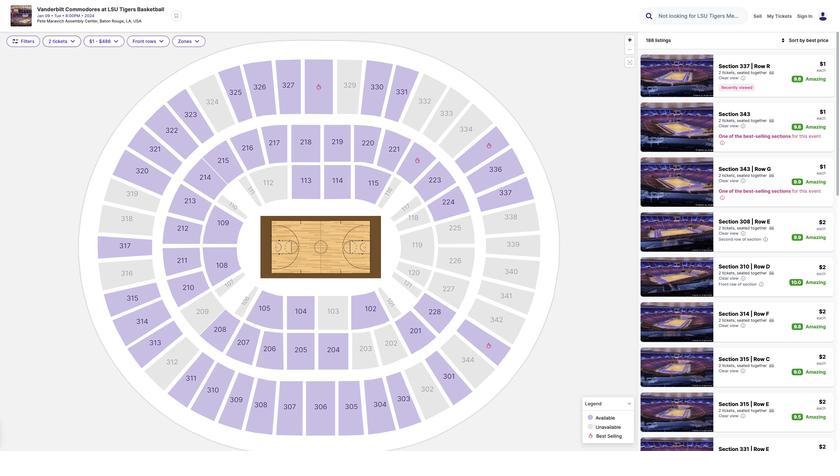Task type: locate. For each thing, give the bounding box(es) containing it.
the for 9.8
[[735, 133, 743, 139]]

2 view from the top
[[730, 124, 739, 129]]

one of the best-selling sections
[[719, 133, 792, 139], [719, 188, 792, 194]]

view up front row of section
[[730, 276, 739, 281]]

section for 308
[[748, 237, 762, 242]]

, for section 314 | row f
[[735, 318, 736, 323]]

3 $2 from the top
[[820, 309, 827, 315]]

0 vertical spatial row
[[735, 237, 742, 242]]

2 down section 337 | row r
[[719, 70, 722, 75]]

row for section 314 | row f
[[754, 311, 766, 318]]

section down 308
[[748, 237, 762, 242]]

clear
[[719, 76, 729, 81], [719, 124, 729, 129], [719, 179, 729, 183], [719, 231, 729, 236], [719, 276, 729, 281], [719, 324, 729, 329], [719, 369, 729, 374], [719, 414, 729, 419]]

2 tickets , seated together down section 310 | row d
[[719, 271, 768, 276]]

1 view from seat image from the top
[[641, 55, 714, 97]]

best
[[597, 434, 607, 439]]

0 vertical spatial best-
[[744, 133, 756, 139]]

for
[[793, 133, 799, 139], [793, 188, 799, 194]]

front
[[133, 38, 144, 44], [719, 282, 729, 287]]

section 343
[[719, 111, 751, 118]]

1 343 from the top
[[740, 111, 751, 118]]

clear view down "section 343" on the top right
[[719, 124, 739, 129]]

one of the best-selling sections for 9.8
[[719, 133, 792, 139]]

1 for from the top
[[793, 133, 799, 139]]

2
[[48, 38, 51, 44], [719, 70, 722, 75], [719, 118, 722, 123], [719, 173, 722, 178], [719, 226, 722, 231], [719, 271, 722, 276], [719, 318, 722, 323], [719, 363, 722, 368], [719, 408, 722, 413]]

0 vertical spatial this
[[800, 133, 808, 139]]

0 vertical spatial selling
[[756, 133, 771, 139]]

seated
[[737, 70, 750, 75], [737, 118, 750, 123], [737, 173, 750, 178], [737, 226, 750, 231], [737, 271, 750, 276], [737, 318, 750, 323], [737, 363, 750, 368], [737, 408, 750, 413]]

section down 310
[[743, 282, 757, 287]]

view up recently viewed
[[730, 76, 739, 81]]

, down section 308 | row e
[[735, 226, 736, 231]]

tickets down section 314 | row f
[[723, 318, 735, 323]]

event for 9.8
[[809, 133, 822, 139]]

• right tue
[[62, 13, 64, 18]]

together for section 343 | row g
[[751, 173, 768, 178]]

1 vertical spatial one of the best-selling sections
[[719, 188, 792, 194]]

tooltip image
[[720, 195, 726, 201], [741, 231, 747, 236], [764, 237, 769, 242], [741, 369, 747, 374]]

, down section 315 | row c
[[735, 363, 736, 368]]

1 9.9 from the top
[[794, 179, 802, 185]]

tickets for section 343 | row g
[[723, 173, 735, 178]]

2 horizontal spatial •
[[81, 13, 83, 18]]

3 together from the top
[[751, 173, 768, 178]]

9.9 for $2
[[794, 235, 802, 240]]

6 2 tickets , seated together from the top
[[719, 318, 768, 323]]

, down section 337 | row r
[[735, 70, 736, 75]]

one of the best-selling sections down "section 343" on the top right
[[719, 133, 792, 139]]

1 horizontal spatial •
[[62, 13, 64, 18]]

1 section from the top
[[719, 63, 739, 70]]

, down 'section 315 | row e'
[[735, 408, 736, 413]]

7 seated from the top
[[737, 363, 750, 368]]

for this event
[[793, 133, 822, 139], [793, 188, 822, 194]]

zones button
[[173, 36, 205, 47]]

2 for this event from the top
[[793, 188, 822, 194]]

1 the from the top
[[735, 133, 743, 139]]

0 vertical spatial for this event
[[793, 133, 822, 139]]

7 each from the top
[[817, 361, 827, 366]]

2 the from the top
[[735, 188, 743, 194]]

seated down section 310 | row d
[[737, 271, 750, 276]]

2 up front row of section
[[719, 271, 722, 276]]

2 tickets , seated together down "section 343" on the top right
[[719, 118, 768, 123]]

2 9.9 from the top
[[794, 235, 802, 240]]

e
[[768, 218, 771, 225], [767, 401, 770, 408]]

2 down section 343 | row g
[[719, 173, 722, 178]]

one down "section 343" on the top right
[[719, 133, 729, 139]]

$1
[[89, 38, 94, 44], [820, 61, 827, 67], [820, 109, 827, 115], [820, 164, 827, 170]]

1 horizontal spatial front
[[719, 282, 729, 287]]

filters
[[21, 38, 35, 44]]

seated for section 315 | row e
[[737, 408, 750, 413]]

0 vertical spatial for
[[793, 133, 799, 139]]

3 clear from the top
[[719, 179, 729, 183]]

1 vertical spatial e
[[767, 401, 770, 408]]

pete maravich assembly center link
[[37, 19, 98, 24]]

| for section 314 | row f
[[751, 311, 753, 318]]

0 horizontal spatial front
[[133, 38, 144, 44]]

1 vertical spatial event
[[809, 188, 822, 194]]

one of the best-selling sections down section 343 | row g
[[719, 188, 792, 194]]

2 tickets , seated together down 'section 315 | row e'
[[719, 408, 768, 413]]

8 each from the top
[[817, 406, 827, 411]]

1 vertical spatial the
[[735, 188, 743, 194]]

6 each from the top
[[817, 316, 827, 321]]

|
[[752, 63, 754, 70], [752, 166, 754, 172], [752, 218, 754, 225], [751, 264, 753, 270], [751, 311, 753, 318], [751, 356, 753, 363], [751, 401, 753, 408]]

view down section 315 | row c
[[730, 369, 739, 374]]

view down section 314 | row f
[[730, 324, 739, 329]]

tooltip image down section 315 | row c
[[741, 369, 747, 374]]

best- down "section 343" on the top right
[[744, 133, 756, 139]]

1 together from the top
[[751, 70, 768, 75]]

, down section 314 | row f
[[735, 318, 736, 323]]

8 section from the top
[[719, 401, 739, 408]]

clear view down section 343 | row g
[[719, 179, 739, 183]]

1 vertical spatial 9.8
[[795, 324, 802, 330]]

basketball
[[137, 6, 164, 13]]

2 tickets , seated together down section 337 | row r
[[719, 70, 768, 75]]

1 each from the top
[[817, 68, 827, 73]]

row for 308
[[735, 237, 742, 242]]

second
[[719, 237, 734, 242]]

section 337 | row r
[[719, 63, 771, 70]]

tickets down section 343 | row g
[[723, 173, 735, 178]]

2 best- from the top
[[744, 188, 756, 194]]

view down "section 343" on the top right
[[730, 124, 739, 129]]

clear view up second
[[719, 231, 739, 236]]

2 343 from the top
[[740, 166, 751, 172]]

9.5
[[795, 414, 802, 420]]

10.0
[[792, 280, 802, 285]]

tickets up recently
[[723, 70, 735, 75]]

2 up second
[[719, 226, 722, 231]]

2 together from the top
[[751, 118, 768, 123]]

0 vertical spatial 343
[[740, 111, 751, 118]]

1 vertical spatial best-
[[744, 188, 756, 194]]

each for section 315 | row e
[[817, 406, 827, 411]]

seated down "section 343" on the top right
[[737, 118, 750, 123]]

$2 for section 310 | row d
[[820, 264, 827, 271]]

together for section 314 | row f
[[751, 318, 768, 323]]

tickets down section 315 | row c
[[723, 363, 735, 368]]

5 view from seat image from the top
[[641, 258, 714, 297]]

of down "section 343" on the top right
[[730, 133, 734, 139]]

for this event for 9.9
[[793, 188, 822, 194]]

0 vertical spatial 9.8
[[795, 124, 802, 130]]

1 vertical spatial 343
[[740, 166, 751, 172]]

row right second
[[735, 237, 742, 242]]

zoom out image
[[626, 45, 635, 54]]

1 selling from the top
[[756, 133, 771, 139]]

4 each from the top
[[817, 226, 827, 231]]

seated down section 314 | row f
[[737, 318, 750, 323]]

4 $2 from the top
[[820, 354, 827, 360]]

tooltip image up section 308 | row e
[[720, 195, 726, 201]]

Not looking for LSU Tigers Men's Basketball? search field
[[654, 8, 748, 24]]

tooltip image
[[741, 75, 747, 81], [741, 123, 747, 129], [720, 140, 726, 146], [741, 178, 747, 184], [741, 276, 747, 281], [759, 282, 765, 287], [741, 324, 747, 329], [741, 414, 747, 419]]

pete
[[37, 19, 46, 24]]

3 amazing from the top
[[806, 179, 827, 185]]

e for section 308 | row e
[[768, 218, 771, 225]]

seated down section 308 | row e
[[737, 226, 750, 231]]

8 seated from the top
[[737, 408, 750, 413]]

clear down 'section 315 | row e'
[[719, 414, 729, 419]]

one down section 343 | row g
[[719, 188, 729, 194]]

, down section 310 | row d
[[735, 271, 736, 276]]

this
[[800, 133, 808, 139], [800, 188, 808, 194]]

each for section 315 | row c
[[817, 361, 827, 366]]

2 one from the top
[[719, 188, 729, 194]]

2 tickets , seated together for section 310 | row d
[[719, 271, 768, 276]]

event for 9.9
[[809, 188, 822, 194]]

tue
[[54, 13, 61, 18]]

seated down section 337 | row r
[[737, 70, 750, 75]]

the down "section 343" on the top right
[[735, 133, 743, 139]]

the
[[735, 133, 743, 139], [735, 188, 743, 194]]

0 vertical spatial the
[[735, 133, 743, 139]]

front down section 310 | row d
[[719, 282, 729, 287]]

seated down section 343 | row g
[[737, 173, 750, 178]]

row for section 315 | row e
[[754, 401, 765, 408]]

1 best- from the top
[[744, 133, 756, 139]]

1 one from the top
[[719, 133, 729, 139]]

7 2 tickets , seated together from the top
[[719, 363, 768, 368]]

row for 310
[[730, 282, 737, 287]]

the down section 343 | row g
[[735, 188, 743, 194]]

6 $2 from the top
[[820, 444, 827, 451]]

row
[[735, 237, 742, 242], [730, 282, 737, 287]]

by
[[800, 37, 806, 43]]

best- down section 343 | row g
[[744, 188, 756, 194]]

3 section from the top
[[719, 166, 739, 172]]

clear view
[[719, 76, 739, 81], [719, 124, 739, 129], [719, 179, 739, 183], [719, 231, 739, 236], [719, 276, 739, 281], [719, 324, 739, 329], [719, 369, 739, 374], [719, 414, 739, 419]]

tickets down 'section 315 | row e'
[[723, 408, 735, 413]]

0 vertical spatial one
[[719, 133, 729, 139]]

0 vertical spatial one of the best-selling sections
[[719, 133, 792, 139]]

1 vertical spatial one
[[719, 188, 729, 194]]

2 for section 314 | row f
[[719, 318, 722, 323]]

1 seated from the top
[[737, 70, 750, 75]]

best
[[807, 37, 817, 43]]

seated down 'section 315 | row e'
[[737, 408, 750, 413]]

2 down section 314 | row f
[[719, 318, 722, 323]]

0 vertical spatial sections
[[772, 133, 792, 139]]

together
[[751, 70, 768, 75], [751, 118, 768, 123], [751, 173, 768, 178], [751, 226, 768, 231], [751, 271, 768, 276], [751, 318, 768, 323], [751, 363, 768, 368], [751, 408, 768, 413]]

vanderbilt commodores at lsu tigers basketball jan 09 • tue • 8:00pm • 2024 pete maravich assembly center , baton rouge, la, usa
[[37, 6, 164, 24]]

front inside button
[[133, 38, 144, 44]]

9.8
[[795, 124, 802, 130], [795, 324, 802, 330]]

315
[[740, 356, 750, 363], [740, 401, 750, 408]]

amazing for section 337 | row r
[[806, 76, 827, 82]]

$2 button
[[641, 438, 834, 451]]

2 for from the top
[[793, 188, 799, 194]]

0 vertical spatial section
[[748, 237, 762, 242]]

clear up second
[[719, 231, 729, 236]]

0 vertical spatial event
[[809, 133, 822, 139]]

section 315 | row e
[[719, 401, 770, 408]]

seated for section 310 | row d
[[737, 271, 750, 276]]

3 • from the left
[[81, 13, 83, 18]]

row for section 315 | row c
[[754, 356, 765, 363]]

,
[[98, 19, 99, 24], [735, 70, 736, 75], [735, 118, 736, 123], [735, 173, 736, 178], [735, 226, 736, 231], [735, 271, 736, 276], [735, 318, 736, 323], [735, 363, 736, 368], [735, 408, 736, 413]]

2 section from the top
[[719, 111, 739, 118]]

clear view down 'section 315 | row e'
[[719, 414, 739, 419]]

clear down section 343 | row g
[[719, 179, 729, 183]]

sign
[[798, 13, 808, 19]]

1 amazing from the top
[[806, 76, 827, 82]]

8 amazing from the top
[[806, 414, 827, 420]]

section for section 314 | row f
[[719, 311, 739, 318]]

315 for | row c
[[740, 356, 750, 363]]

selling
[[756, 133, 771, 139], [756, 188, 771, 194]]

tickets for section 337 | row r
[[723, 70, 735, 75]]

clear up recently
[[719, 76, 729, 81]]

, left baton
[[98, 19, 99, 24]]

0 vertical spatial e
[[768, 218, 771, 225]]

2 for section 337 | row r
[[719, 70, 722, 75]]

clear down section 315 | row c
[[719, 369, 729, 374]]

343 for section 343
[[740, 111, 751, 118]]

tickets down the maravich
[[53, 38, 67, 44]]

1 vertical spatial for
[[793, 188, 799, 194]]

• down "commodores"
[[81, 13, 83, 18]]

0 vertical spatial 315
[[740, 356, 750, 363]]

one
[[719, 133, 729, 139], [719, 188, 729, 194]]

1 vertical spatial for this event
[[793, 188, 822, 194]]

of
[[730, 133, 734, 139], [730, 188, 734, 194], [743, 237, 747, 242], [738, 282, 742, 287]]

recently
[[722, 85, 739, 90]]

in
[[809, 13, 813, 19]]

| for section 308 | row e
[[752, 218, 754, 225]]

1 vertical spatial sections
[[772, 188, 792, 194]]

each
[[817, 68, 827, 73], [817, 116, 827, 121], [817, 171, 827, 176], [817, 226, 827, 231], [817, 272, 827, 276], [817, 316, 827, 321], [817, 361, 827, 366], [817, 406, 827, 411]]

clear view up front row of section
[[719, 276, 739, 281]]

1 315 from the top
[[740, 356, 750, 363]]

row down section 310 | row d
[[730, 282, 737, 287]]

seated down section 315 | row c
[[737, 363, 750, 368]]

, for section 343 | row g
[[735, 173, 736, 178]]

$2 for section 315 | row e
[[820, 399, 827, 405]]

7 amazing from the top
[[806, 369, 827, 375]]

4 seated from the top
[[737, 226, 750, 231]]

1 vertical spatial front
[[719, 282, 729, 287]]

4 section from the top
[[719, 218, 739, 225]]

6 amazing from the top
[[806, 324, 827, 330]]

unavailable
[[596, 425, 621, 430]]

4 2 tickets , seated together from the top
[[719, 226, 768, 231]]

8 2 tickets , seated together from the top
[[719, 408, 768, 413]]

2 tickets , seated together down section 315 | row c
[[719, 363, 768, 368]]

view
[[730, 76, 739, 81], [730, 124, 739, 129], [730, 179, 739, 183], [730, 231, 739, 236], [730, 276, 739, 281], [730, 324, 739, 329], [730, 369, 739, 374], [730, 414, 739, 419]]

| for section 343 | row g
[[752, 166, 754, 172]]

selling for 9.8
[[756, 133, 771, 139]]

4 clear from the top
[[719, 231, 729, 236]]

1 event from the top
[[809, 133, 822, 139]]

clear view down section 315 | row c
[[719, 369, 739, 374]]

clear down section 314 | row f
[[719, 324, 729, 329]]

best-
[[744, 133, 756, 139], [744, 188, 756, 194]]

clear down "section 343" on the top right
[[719, 124, 729, 129]]

1 vertical spatial 9.9
[[794, 235, 802, 240]]

section for 310
[[743, 282, 757, 287]]

2 selling from the top
[[756, 188, 771, 194]]

1 vertical spatial this
[[800, 188, 808, 194]]

each for section 337 | row r
[[817, 68, 827, 73]]

2 down "section 343" on the top right
[[719, 118, 722, 123]]

1 vertical spatial 315
[[740, 401, 750, 408]]

188 listings
[[646, 37, 672, 43]]

0 vertical spatial 9.9
[[794, 179, 802, 185]]

view down 'section 315 | row e'
[[730, 414, 739, 419]]

5 section from the top
[[719, 264, 739, 270]]

2 tickets , seated together down section 308 | row e
[[719, 226, 768, 231]]

0 horizontal spatial •
[[51, 13, 53, 18]]

amazing for section 315 | row c
[[806, 369, 827, 375]]

8 view from the top
[[730, 414, 739, 419]]

1 vertical spatial row
[[730, 282, 737, 287]]

2 down the maravich
[[48, 38, 51, 44]]

9.6
[[795, 76, 802, 82]]

clear up front row of section
[[719, 276, 729, 281]]

, down "section 343" on the top right
[[735, 118, 736, 123]]

listings
[[656, 37, 672, 43]]

my
[[768, 13, 775, 19]]

343 left g
[[740, 166, 751, 172]]

row
[[755, 63, 766, 70], [755, 166, 766, 172], [755, 218, 766, 225], [754, 264, 766, 270], [754, 311, 766, 318], [754, 356, 765, 363], [754, 401, 765, 408]]

3 each from the top
[[817, 171, 827, 176]]

1 $2 from the top
[[820, 219, 827, 226]]

1 vertical spatial selling
[[756, 188, 771, 194]]

2 one of the best-selling sections from the top
[[719, 188, 792, 194]]

front left rows
[[133, 38, 144, 44]]

section for section 343
[[719, 111, 739, 118]]

, down section 343 | row g
[[735, 173, 736, 178]]

2 tickets , seated together down section 343 | row g
[[719, 173, 768, 178]]

3 2 tickets , seated together from the top
[[719, 173, 768, 178]]

view down section 343 | row g
[[730, 179, 739, 183]]

this for 9.8
[[800, 133, 808, 139]]

1 2 tickets , seated together from the top
[[719, 70, 768, 75]]

5 seated from the top
[[737, 271, 750, 276]]

row for section 308 | row e
[[755, 218, 766, 225]]

clear view down section 314 | row f
[[719, 324, 739, 329]]

view from seat image
[[641, 55, 714, 97], [641, 103, 714, 152], [641, 158, 714, 207], [641, 213, 714, 252], [641, 258, 714, 297], [641, 303, 714, 342], [641, 348, 714, 387], [641, 393, 714, 432], [641, 438, 714, 451]]

1 sections from the top
[[772, 133, 792, 139]]

$1 inside button
[[89, 38, 94, 44]]

event
[[809, 133, 822, 139], [809, 188, 822, 194]]

2 down 'section 315 | row e'
[[719, 408, 722, 413]]

, for section 315 | row c
[[735, 363, 736, 368]]

6 clear from the top
[[719, 324, 729, 329]]

one for 9.8
[[719, 133, 729, 139]]

view up "second row of section"
[[730, 231, 739, 236]]

5 2 tickets , seated together from the top
[[719, 271, 768, 276]]

7 view from seat image from the top
[[641, 348, 714, 387]]

one for 9.9
[[719, 188, 729, 194]]

front for front row of section
[[719, 282, 729, 287]]

clear view up recently
[[719, 76, 739, 81]]

4 amazing from the top
[[806, 235, 827, 240]]

front row of section
[[719, 282, 757, 287]]

3 clear view from the top
[[719, 179, 739, 183]]

2 $2 from the top
[[820, 264, 827, 271]]

5 each from the top
[[817, 272, 827, 276]]

2 tickets button
[[43, 36, 81, 47]]

1 for this event from the top
[[793, 133, 822, 139]]

7 together from the top
[[751, 363, 768, 368]]

seated for section 314 | row f
[[737, 318, 750, 323]]

section
[[748, 237, 762, 242], [743, 282, 757, 287]]

for for 9.9
[[793, 188, 799, 194]]

tickets
[[53, 38, 67, 44], [723, 70, 735, 75], [723, 118, 735, 123], [723, 173, 735, 178], [723, 226, 735, 231], [723, 271, 735, 276], [723, 318, 735, 323], [723, 363, 735, 368], [723, 408, 735, 413]]

4 together from the top
[[751, 226, 768, 231]]

$2 for section 314 | row f
[[820, 309, 827, 315]]

1 vertical spatial section
[[743, 282, 757, 287]]

2 9.8 from the top
[[795, 324, 802, 330]]

6 section from the top
[[719, 311, 739, 318]]

3 seated from the top
[[737, 173, 750, 178]]

0 vertical spatial front
[[133, 38, 144, 44]]

2 for section 343 | row g
[[719, 173, 722, 178]]

sort
[[790, 37, 799, 43]]

, for section 315 | row e
[[735, 408, 736, 413]]

2 tickets , seated together down section 314 | row f
[[719, 318, 768, 323]]

second row of section
[[719, 237, 762, 242]]

• right 09
[[51, 13, 53, 18]]

tickets for section 310 | row d
[[723, 271, 735, 276]]

6 view from seat image from the top
[[641, 303, 714, 342]]

2 tickets , seated together for section 315 | row e
[[719, 408, 768, 413]]

tickets up front row of section
[[723, 271, 735, 276]]

together for section 315 | row c
[[751, 363, 768, 368]]

| for section 337 | row r
[[752, 63, 754, 70]]

tickets for section 314 | row f
[[723, 318, 735, 323]]

sections for 9.8
[[772, 133, 792, 139]]

2 for section 315 | row c
[[719, 363, 722, 368]]

2 down section 315 | row c
[[719, 363, 722, 368]]

2 tickets
[[48, 38, 67, 44]]

2 sections from the top
[[772, 188, 792, 194]]

tickets up second
[[723, 226, 735, 231]]

5 together from the top
[[751, 271, 768, 276]]

343
[[740, 111, 751, 118], [740, 166, 751, 172]]

amazing for section 315 | row e
[[806, 414, 827, 420]]

343 down viewed
[[740, 111, 751, 118]]

, for section 310 | row d
[[735, 271, 736, 276]]

section 308 | row e
[[719, 218, 771, 225]]

section
[[719, 63, 739, 70], [719, 111, 739, 118], [719, 166, 739, 172], [719, 218, 739, 225], [719, 264, 739, 270], [719, 311, 739, 318], [719, 356, 739, 363], [719, 401, 739, 408]]



Task type: vqa. For each thing, say whether or not it's contained in the screenshot.


Task type: describe. For each thing, give the bounding box(es) containing it.
row for section 337 | row r
[[755, 63, 766, 70]]

1 clear from the top
[[719, 76, 729, 81]]

2 for section 310 | row d
[[719, 271, 722, 276]]

2 for section 315 | row e
[[719, 408, 722, 413]]

4 view from the top
[[730, 231, 739, 236]]

2 clear view from the top
[[719, 124, 739, 129]]

8 clear from the top
[[719, 414, 729, 419]]

$1 - $486
[[89, 38, 111, 44]]

2 clear from the top
[[719, 124, 729, 129]]

tigers
[[119, 6, 136, 13]]

section for section 315 | row e
[[719, 401, 739, 408]]

the for 9.9
[[735, 188, 743, 194]]

viewed
[[740, 85, 753, 90]]

310
[[740, 264, 750, 270]]

c
[[767, 356, 771, 363]]

1 clear view from the top
[[719, 76, 739, 81]]

2 each from the top
[[817, 116, 827, 121]]

$486
[[99, 38, 111, 44]]

seated for section 337 | row r
[[737, 70, 750, 75]]

315 for | row e
[[740, 401, 750, 408]]

tooltip image right "second row of section"
[[764, 237, 769, 242]]

of down section 310 | row d
[[738, 282, 742, 287]]

available
[[596, 415, 616, 421]]

front rows button
[[127, 36, 170, 47]]

legend button
[[583, 398, 635, 411]]

8:00pm
[[65, 13, 80, 18]]

amazing for section 343 | row g
[[806, 179, 827, 185]]

2 seated from the top
[[737, 118, 750, 123]]

, inside vanderbilt commodores at lsu tigers basketball jan 09 • tue • 8:00pm • 2024 pete maravich assembly center , baton rouge, la, usa
[[98, 19, 99, 24]]

my tickets
[[768, 13, 793, 19]]

9.8 for $1
[[795, 124, 802, 130]]

2 for section 308 | row e
[[719, 226, 722, 231]]

zones
[[178, 38, 192, 44]]

188
[[646, 37, 655, 43]]

5 view from the top
[[730, 276, 739, 281]]

section for section 310 | row d
[[719, 264, 739, 270]]

section for section 315 | row c
[[719, 356, 739, 363]]

front rows
[[133, 38, 156, 44]]

together for section 337 | row r
[[751, 70, 768, 75]]

commodores
[[65, 6, 100, 13]]

center
[[85, 19, 98, 24]]

e for section 315 | row e
[[767, 401, 770, 408]]

tooltip image up "second row of section"
[[741, 231, 747, 236]]

best- for 9.9
[[744, 188, 756, 194]]

front for front rows
[[133, 38, 144, 44]]

usa
[[133, 19, 142, 24]]

maravich
[[47, 19, 64, 24]]

| for section 315 | row e
[[751, 401, 753, 408]]

assembly
[[65, 19, 84, 24]]

amazing for section 310 | row d
[[806, 280, 827, 285]]

each for section 310 | row d
[[817, 272, 827, 276]]

337
[[740, 63, 750, 70]]

5 clear view from the top
[[719, 276, 739, 281]]

1 • from the left
[[51, 13, 53, 18]]

$2 inside button
[[820, 444, 827, 451]]

$2 for section 308 | row e
[[820, 219, 827, 226]]

2 2 tickets , seated together from the top
[[719, 118, 768, 123]]

6 view from the top
[[730, 324, 739, 329]]

rows
[[146, 38, 156, 44]]

5 clear from the top
[[719, 276, 729, 281]]

recently viewed
[[722, 85, 753, 90]]

tickets for section 308 | row e
[[723, 226, 735, 231]]

together for section 310 | row d
[[751, 271, 768, 276]]

sections for 9.9
[[772, 188, 792, 194]]

9 view from seat image from the top
[[641, 438, 714, 451]]

7 clear from the top
[[719, 369, 729, 374]]

tickets
[[776, 13, 793, 19]]

together for section 315 | row e
[[751, 408, 768, 413]]

this for 9.9
[[800, 188, 808, 194]]

rouge,
[[112, 19, 125, 24]]

2 tickets , seated together for section 343 | row g
[[719, 173, 768, 178]]

section 314 | row f
[[719, 311, 770, 318]]

9.0
[[794, 369, 802, 375]]

$1 for 9.8
[[820, 109, 827, 115]]

1 view from the top
[[730, 76, 739, 81]]

308
[[740, 218, 751, 225]]

of down section 343 | row g
[[730, 188, 734, 194]]

tickets for section 315 | row c
[[723, 363, 735, 368]]

7 view from the top
[[730, 369, 739, 374]]

9.8 for $2
[[795, 324, 802, 330]]

$1 for 9.9
[[820, 164, 827, 170]]

2 • from the left
[[62, 13, 64, 18]]

$1 for 9.6
[[820, 61, 827, 67]]

seated for section 308 | row e
[[737, 226, 750, 231]]

my tickets link
[[768, 13, 793, 19]]

selling for 9.9
[[756, 188, 771, 194]]

8 view from seat image from the top
[[641, 393, 714, 432]]

vanderbilt
[[37, 6, 64, 13]]

2 amazing from the top
[[806, 124, 827, 130]]

-
[[96, 38, 98, 44]]

7 clear view from the top
[[719, 369, 739, 374]]

2 inside button
[[48, 38, 51, 44]]

tickets inside button
[[53, 38, 67, 44]]

sell link
[[754, 13, 762, 19]]

314
[[740, 311, 750, 318]]

seated for section 343 | row g
[[737, 173, 750, 178]]

sort by best price
[[790, 37, 829, 43]]

la,
[[126, 19, 132, 24]]

d
[[767, 264, 771, 270]]

| for section 315 | row c
[[751, 356, 753, 363]]

sign in link
[[798, 13, 813, 19]]

together for section 308 | row e
[[751, 226, 768, 231]]

jan
[[37, 13, 44, 18]]

each for section 343 | row g
[[817, 171, 827, 176]]

, for section 337 | row r
[[735, 70, 736, 75]]

seated for section 315 | row c
[[737, 363, 750, 368]]

section for section 343 | row g
[[719, 166, 739, 172]]

of down section 308 | row e
[[743, 237, 747, 242]]

lsu tigers men's basketball tickets image
[[11, 5, 32, 26]]

$1 - $486 button
[[84, 36, 124, 47]]

best selling
[[597, 434, 622, 439]]

09
[[45, 13, 50, 18]]

for for 9.8
[[793, 133, 799, 139]]

2 tickets , seated together for section 314 | row f
[[719, 318, 768, 323]]

selling
[[608, 434, 622, 439]]

row for section 310 | row d
[[754, 264, 766, 270]]

filters button
[[7, 36, 40, 47]]

4 clear view from the top
[[719, 231, 739, 236]]

price
[[818, 37, 829, 43]]

one of the best-selling sections for 9.9
[[719, 188, 792, 194]]

2024
[[85, 13, 94, 18]]

map region
[[0, 32, 639, 451]]

vanderbilt commodores at lsu tigers basketball link
[[37, 5, 164, 13]]

4 view from seat image from the top
[[641, 213, 714, 252]]

row for section 343 | row g
[[755, 166, 766, 172]]

at
[[101, 6, 107, 13]]

2 tickets , seated together for section 337 | row r
[[719, 70, 768, 75]]

6 clear view from the top
[[719, 324, 739, 329]]

sell
[[754, 13, 762, 19]]

2 tickets , seated together for section 315 | row c
[[719, 363, 768, 368]]

lsu
[[108, 6, 118, 13]]

best- for 9.8
[[744, 133, 756, 139]]

amazing for section 314 | row f
[[806, 324, 827, 330]]

each for section 314 | row f
[[817, 316, 827, 321]]

section for section 308 | row e
[[719, 218, 739, 225]]

sign in
[[798, 13, 813, 19]]

343 for section 343 | row g
[[740, 166, 751, 172]]

tickets down "section 343" on the top right
[[723, 118, 735, 123]]

baton
[[100, 19, 111, 24]]

3 view from seat image from the top
[[641, 158, 714, 207]]

r
[[767, 63, 771, 70]]

tickets for section 315 | row e
[[723, 408, 735, 413]]

each for section 308 | row e
[[817, 226, 827, 231]]

2 view from seat image from the top
[[641, 103, 714, 152]]

zoom in image
[[626, 35, 635, 45]]

section 343 | row g
[[719, 166, 772, 172]]

3 view from the top
[[730, 179, 739, 183]]

amazing for section 308 | row e
[[806, 235, 827, 240]]

9.9 for $1
[[794, 179, 802, 185]]

8 clear view from the top
[[719, 414, 739, 419]]

legend
[[586, 401, 602, 407]]

2 tickets , seated together for section 308 | row e
[[719, 226, 768, 231]]

section for section 337 | row r
[[719, 63, 739, 70]]

$2 for section 315 | row c
[[820, 354, 827, 360]]

section 315 | row c
[[719, 356, 771, 363]]

section 310 | row d
[[719, 264, 771, 270]]

f
[[767, 311, 770, 318]]

g
[[768, 166, 772, 172]]



